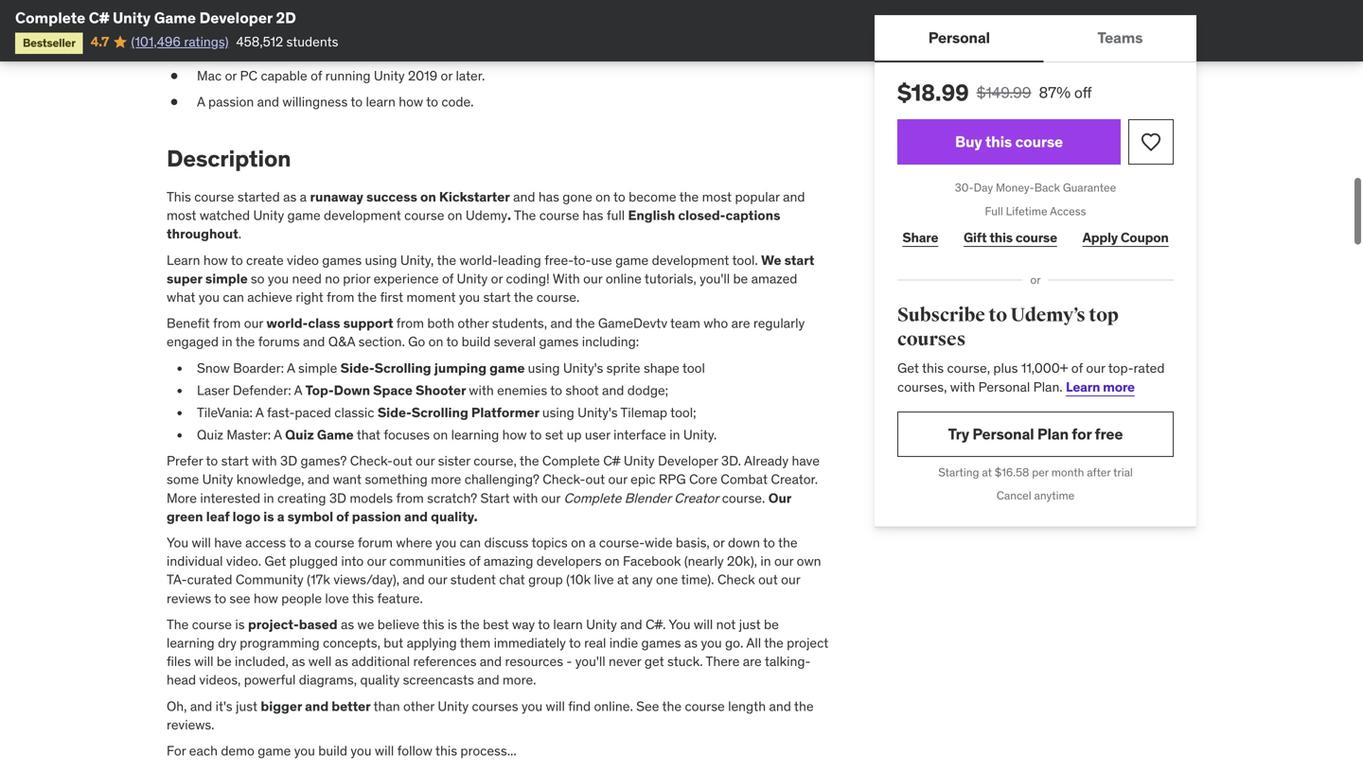 Task type: locate. For each thing, give the bounding box(es) containing it.
can inside you will have access to a course forum where you can discuss topics on a course-wide basis, or down to the individual video. get plugged into our communities of amazing developers on facebook (nearly 20k), in our own ta-curated community (17k views/day), and our student chat group (10k live at any one time). check out our reviews to see how people love this feature.
[[460, 534, 481, 551]]

start right the we
[[784, 252, 814, 269]]

just inside as we believe this is the best way to learn unity and c#. you will not just be learning dry programming concepts, but applying them immediately to real indie games as you go. all the project files will be included, as well as additional references and resources - you'll never get stuck. there are talking- head videos, powerful diagrams, quality screencasts and more.
[[739, 616, 761, 633]]

0 vertical spatial learn
[[366, 93, 396, 110]]

0 horizontal spatial can
[[223, 289, 244, 306]]

defender: a
[[233, 382, 302, 399]]

0 horizontal spatial other
[[403, 698, 434, 715]]

real
[[584, 635, 606, 652]]

from inside so you need no prior experience of unity or coding! with our online tutorials, you'll be amazed what you can achieve right from the first moment you start the course.
[[327, 289, 354, 306]]

is right 'logo'
[[263, 508, 274, 525]]

watched unity
[[200, 207, 284, 224]]

0 horizontal spatial build
[[318, 743, 347, 760]]

1 horizontal spatial courses
[[897, 328, 966, 351]]

(101,496 ratings)
[[131, 33, 229, 50]]

0 vertical spatial has
[[538, 188, 559, 205]]

buy
[[955, 132, 982, 151]]

our
[[583, 270, 602, 287], [244, 315, 263, 332], [1086, 360, 1105, 377], [416, 453, 435, 470], [608, 471, 627, 488], [541, 490, 560, 507], [367, 553, 386, 570], [774, 553, 793, 570], [428, 571, 447, 588], [781, 571, 800, 588]]

teams button
[[1044, 15, 1196, 61]]

1 horizontal spatial you
[[669, 616, 691, 633]]

2 horizontal spatial games
[[641, 635, 681, 652]]

to-
[[573, 252, 591, 269]]

1 vertical spatial more
[[431, 471, 461, 488]]

other
[[458, 315, 489, 332], [403, 698, 434, 715]]

the inside 'from both other students, and the gamedevtv team who are regularly engaged in the forums and q&a section. go on to build several games including:'
[[575, 315, 595, 332]]

1 horizontal spatial is
[[263, 508, 274, 525]]

1 horizontal spatial game
[[317, 426, 354, 444]]

course up back
[[1015, 132, 1063, 151]]

course, left "plus"
[[947, 360, 990, 377]]

0 vertical spatial just
[[739, 616, 761, 633]]

1 vertical spatial learn
[[553, 616, 583, 633]]

learn
[[366, 93, 396, 110], [553, 616, 583, 633]]

the inside and has gone on to become the most popular and most watched unity game development course on udemy
[[679, 188, 699, 205]]

this inside you will have access to a course forum where you can discuss topics on a course-wide basis, or down to the individual video. get plugged into our communities of amazing developers on facebook (nearly 20k), in our own ta-curated community (17k views/day), and our student chat group (10k live at any one time). check out our reviews to see how people love this feature.
[[352, 590, 374, 607]]

courses inside subscribe to udemy's top courses
[[897, 328, 966, 351]]

0 horizontal spatial check-
[[350, 453, 393, 470]]

you up the there at the right bottom of page
[[701, 635, 722, 652]]

2 horizontal spatial out
[[758, 571, 778, 588]]

you'll right tutorials,
[[700, 270, 730, 287]]

1 horizontal spatial development
[[652, 252, 729, 269]]

amazing
[[484, 553, 533, 570]]

it's
[[215, 698, 232, 715]]

at inside starting at $16.58 per month after trial cancel anytime
[[982, 465, 992, 480]]

has up . the course has full on the top left of page
[[538, 188, 559, 205]]

learn right plan.
[[1066, 378, 1100, 395]]

games inside as we believe this is the best way to learn unity and c#. you will not just be learning dry programming concepts, but applying them immediately to real indie games as you go. all the project files will be included, as well as additional references and resources - you'll never get stuck. there are talking- head videos, powerful diagrams, quality screencasts and more.
[[641, 635, 681, 652]]

with inside snow boarder: a simple side-scrolling jumping game using unity's sprite shape tool laser defender: a top-down space shooter with enemies to shoot and dodge; tilevania: a fast-paced classic side-scrolling platformer using unity's tilemap tool; quiz master: a quiz game that focuses on learning how to set up user interface in unity.
[[469, 382, 494, 399]]

unity down screencasts
[[438, 698, 469, 715]]

and inside snow boarder: a simple side-scrolling jumping game using unity's sprite shape tool laser defender: a top-down space shooter with enemies to shoot and dodge; tilevania: a fast-paced classic side-scrolling platformer using unity's tilemap tool; quiz master: a quiz game that focuses on learning how to set up user interface in unity.
[[602, 382, 624, 399]]

courses down subscribe
[[897, 328, 966, 351]]

tab list
[[875, 15, 1196, 62]]

0 horizontal spatial side-
[[340, 359, 374, 377]]

can left achieve
[[223, 289, 244, 306]]

get inside get this course, plus 11,000+ of our top-rated courses, with personal plan.
[[897, 360, 919, 377]]

0 horizontal spatial developer
[[199, 8, 273, 27]]

apply coupon button
[[1077, 219, 1174, 257]]

quality.
[[431, 508, 478, 525]]

game
[[154, 8, 196, 27], [317, 426, 354, 444]]

on down the kickstarter
[[448, 207, 462, 224]]

be down dry
[[217, 653, 232, 670]]

0 vertical spatial can
[[223, 289, 244, 306]]

$18.99
[[897, 79, 969, 107]]

check- down that
[[350, 453, 393, 470]]

be inside so you need no prior experience of unity or coding! with our online tutorials, you'll be amazed what you can achieve right from the first moment you start the course.
[[733, 270, 748, 287]]

and up "feature."
[[403, 571, 425, 588]]

learn up -
[[553, 616, 583, 633]]

3d games?
[[280, 453, 347, 470]]

1 vertical spatial can
[[460, 534, 481, 551]]

learn more
[[1066, 378, 1135, 395]]

course up into
[[314, 534, 354, 551]]

to inside 'from both other students, and the gamedevtv team who are regularly engaged in the forums and q&a section. go on to build several games including:'
[[446, 333, 458, 350]]

into
[[341, 553, 364, 570]]

starting
[[938, 465, 979, 480]]

passion inside our green leaf logo is a symbol of passion and quality.
[[352, 508, 401, 525]]

a down mac
[[197, 93, 205, 110]]

code.
[[441, 93, 474, 110]]

wishlist image
[[1140, 131, 1162, 153]]

1 horizontal spatial passion
[[352, 508, 401, 525]]

in inside snow boarder: a simple side-scrolling jumping game using unity's sprite shape tool laser defender: a top-down space shooter with enemies to shoot and dodge; tilevania: a fast-paced classic side-scrolling platformer using unity's tilemap tool; quiz master: a quiz game that focuses on learning how to set up user interface in unity.
[[669, 426, 680, 444]]

is inside our green leaf logo is a symbol of passion and quality.
[[263, 508, 274, 525]]

on inside 'from both other students, and the gamedevtv team who are regularly engaged in the forums and q&a section. go on to build several games including:'
[[428, 333, 443, 350]]

start inside we start super simple
[[784, 252, 814, 269]]

are down all
[[743, 653, 762, 670]]

(10k
[[566, 571, 591, 588]]

to left create at the top of page
[[231, 252, 243, 269]]

1 vertical spatial games
[[539, 333, 579, 350]]

unity inside as we believe this is the best way to learn unity and c#. you will not just be learning dry programming concepts, but applying them immediately to real indie games as you go. all the project files will be included, as well as additional references and resources - you'll never get stuck. there are talking- head videos, powerful diagrams, quality screencasts and more.
[[586, 616, 617, 633]]

more down the "top-"
[[1103, 378, 1135, 395]]

simple inside we start super simple
[[205, 270, 248, 287]]

1 horizontal spatial c#
[[603, 453, 620, 470]]

1 vertical spatial game
[[317, 426, 354, 444]]

month
[[1051, 465, 1084, 480]]

bigger
[[261, 698, 302, 715]]

start inside so you need no prior experience of unity or coding! with our online tutorials, you'll be amazed what you can achieve right from the first moment you start the course.
[[483, 289, 511, 306]]

unity's up user
[[578, 404, 618, 421]]

1 horizontal spatial world-
[[460, 252, 498, 269]]

1 vertical spatial world-
[[266, 315, 308, 332]]

to left code.
[[426, 93, 438, 110]]

live
[[594, 571, 614, 588]]

1 horizontal spatial side-
[[377, 404, 412, 421]]

unity inside than other unity courses you will find online. see the course length and the reviews.
[[438, 698, 469, 715]]

based
[[299, 616, 338, 633]]

will inside you will have access to a course forum where you can discuss topics on a course-wide basis, or down to the individual video. get plugged into our communities of amazing developers on facebook (nearly 20k), in our own ta-curated community (17k views/day), and our student chat group (10k live at any one time). check out our reviews to see how people love this feature.
[[192, 534, 211, 551]]

1 vertical spatial you
[[669, 616, 691, 633]]

on up live
[[605, 553, 620, 570]]

share
[[902, 229, 938, 246]]

complete for complete c# unity game developer 2d
[[15, 8, 85, 27]]

to down both at the top of page
[[446, 333, 458, 350]]

development down runaway success
[[324, 207, 401, 224]]

complete for complete blender creator course.
[[564, 490, 621, 507]]

0 horizontal spatial has
[[538, 188, 559, 205]]

2 horizontal spatial be
[[764, 616, 779, 633]]

a down creating
[[277, 508, 284, 525]]

other inside than other unity courses you will find online. see the course length and the reviews.
[[403, 698, 434, 715]]

personal inside 'button'
[[928, 28, 990, 47]]

0 vertical spatial development
[[324, 207, 401, 224]]

a right started
[[300, 188, 307, 205]]

0 vertical spatial check-
[[350, 453, 393, 470]]

to
[[351, 93, 363, 110], [426, 93, 438, 110], [613, 188, 625, 205], [231, 252, 243, 269], [989, 304, 1007, 327], [446, 333, 458, 350], [550, 382, 562, 399], [530, 426, 542, 444], [206, 453, 218, 470], [289, 534, 301, 551], [763, 534, 775, 551], [214, 590, 226, 607], [538, 616, 550, 633], [569, 635, 581, 652]]

have inside you will have access to a course forum where you can discuss topics on a course-wide basis, or down to the individual video. get plugged into our communities of amazing developers on facebook (nearly 20k), in our own ta-curated community (17k views/day), and our student chat group (10k live at any one time). check out our reviews to see how people love this feature.
[[214, 534, 242, 551]]

you down of unity
[[459, 289, 480, 306]]

games
[[322, 252, 362, 269], [539, 333, 579, 350], [641, 635, 681, 652]]

and up . the course has full on the top left of page
[[513, 188, 535, 205]]

core
[[689, 471, 717, 488]]

2 xsmall image from the top
[[167, 93, 182, 111]]

of up willingness in the top left of the page
[[311, 67, 322, 84]]

see
[[229, 590, 250, 607]]

1 vertical spatial you'll
[[575, 653, 605, 670]]

0 horizontal spatial game
[[154, 8, 196, 27]]

0 vertical spatial you'll
[[700, 270, 730, 287]]

follow
[[397, 743, 432, 760]]

0 vertical spatial more
[[1103, 378, 1135, 395]]

1 horizontal spatial the
[[514, 207, 536, 224]]

of inside our green leaf logo is a symbol of passion and quality.
[[336, 508, 349, 525]]

0 vertical spatial xsmall image
[[167, 67, 182, 85]]

get up 'community' on the left bottom of the page
[[264, 553, 286, 570]]

per
[[1032, 465, 1049, 480]]

and
[[257, 93, 279, 110], [513, 188, 535, 205], [783, 188, 805, 205], [550, 315, 572, 332], [303, 333, 325, 350], [602, 382, 624, 399], [308, 471, 330, 488], [404, 508, 428, 525], [403, 571, 425, 588], [620, 616, 642, 633], [480, 653, 502, 670], [477, 672, 499, 689], [190, 698, 212, 715], [305, 698, 329, 715], [769, 698, 791, 715]]

1 horizontal spatial has
[[583, 207, 603, 224]]

1 vertical spatial course,
[[473, 453, 517, 470]]

start down master:
[[221, 453, 249, 470]]

is for as we believe this is the best way to learn unity and c#. you will not just be learning dry programming concepts, but applying them immediately to real indie games as you go. all the project files will be included, as well as additional references and resources - you'll never get stuck. there are talking- head videos, powerful diagrams, quality screencasts and more.
[[448, 616, 457, 633]]

1 xsmall image from the top
[[167, 67, 182, 85]]

course. down combat
[[722, 490, 765, 507]]

out right check
[[758, 571, 778, 588]]

with right courses,
[[950, 378, 975, 395]]

are inside 'from both other students, and the gamedevtv team who are regularly engaged in the forums and q&a section. go on to build several games including:'
[[731, 315, 750, 332]]

our left the own
[[774, 553, 793, 570]]

you
[[268, 270, 289, 287], [199, 289, 220, 306], [459, 289, 480, 306], [435, 534, 456, 551], [701, 635, 722, 652], [521, 698, 542, 715], [294, 743, 315, 760], [351, 743, 372, 760]]

so
[[251, 270, 265, 287]]

course. down with
[[536, 289, 580, 306]]

course. inside so you need no prior experience of unity or coding! with our online tutorials, you'll be amazed what you can achieve right from the first moment you start the course.
[[536, 289, 580, 306]]

1 horizontal spatial at
[[982, 465, 992, 480]]

green
[[167, 508, 203, 525]]

check- down set
[[543, 471, 585, 488]]

from down no
[[327, 289, 354, 306]]

to right prefer
[[206, 453, 218, 470]]

just
[[739, 616, 761, 633], [236, 698, 257, 715]]

2 vertical spatial out
[[758, 571, 778, 588]]

developer up 458,512 on the top of page
[[199, 8, 273, 27]]

with inside get this course, plus 11,000+ of our top-rated courses, with personal plan.
[[950, 378, 975, 395]]

2 horizontal spatial is
[[448, 616, 457, 633]]

xsmall image
[[167, 67, 182, 85], [167, 93, 182, 111]]

course
[[1015, 132, 1063, 151], [194, 188, 234, 205], [404, 207, 444, 224], [539, 207, 579, 224], [1016, 229, 1057, 246], [314, 534, 354, 551], [192, 616, 232, 633]]

with down challenging?
[[513, 490, 538, 507]]

unity
[[113, 8, 151, 27], [374, 67, 405, 84], [624, 453, 655, 470], [202, 471, 233, 488], [586, 616, 617, 633], [438, 698, 469, 715]]

benefit from our world-class support
[[167, 315, 396, 332]]

0 horizontal spatial you
[[167, 534, 189, 551]]

is inside as we believe this is the best way to learn unity and c#. you will not just be learning dry programming concepts, but applying them immediately to real indie games as you go. all the project files will be included, as well as additional references and resources - you'll never get stuck. there are talking- head videos, powerful diagrams, quality screencasts and more.
[[448, 616, 457, 633]]

in right the 20k),
[[760, 553, 771, 570]]

0 horizontal spatial more
[[431, 471, 461, 488]]

1 horizontal spatial developer
[[658, 453, 718, 470]]

of inside get this course, plus 11,000+ of our top-rated courses, with personal plan.
[[1071, 360, 1083, 377]]

course down lifetime
[[1016, 229, 1057, 246]]

0 vertical spatial get
[[897, 360, 919, 377]]

0 horizontal spatial simple
[[205, 270, 248, 287]]

learn inside as we believe this is the best way to learn unity and c#. you will not just be learning dry programming concepts, but applying them immediately to real indie games as you go. all the project files will be included, as well as additional references and resources - you'll never get stuck. there are talking- head videos, powerful diagrams, quality screencasts and more.
[[553, 616, 583, 633]]

some
[[167, 471, 199, 488]]

2 vertical spatial games
[[641, 635, 681, 652]]

already
[[744, 453, 789, 470]]

tutorials,
[[645, 270, 696, 287]]

can inside so you need no prior experience of unity or coding! with our online tutorials, you'll be amazed what you can achieve right from the first moment you start the course.
[[223, 289, 244, 306]]

a inside our green leaf logo is a symbol of passion and quality.
[[277, 508, 284, 525]]

game inside snow boarder: a simple side-scrolling jumping game using unity's sprite shape tool laser defender: a top-down space shooter with enemies to shoot and dodge; tilevania: a fast-paced classic side-scrolling platformer using unity's tilemap tool; quiz master: a quiz game that focuses on learning how to set up user interface in unity.
[[489, 359, 525, 377]]

learn for learn how to create video games using unity, the world-leading free-to-use game development tool.
[[167, 252, 200, 269]]

and up indie
[[620, 616, 642, 633]]

the up challenging?
[[520, 453, 539, 470]]

as we believe this is the best way to learn unity and c#. you will not just be learning dry programming concepts, but applying them immediately to real indie games as you go. all the project files will be included, as well as additional references and resources - you'll never get stuck. there are talking- head videos, powerful diagrams, quality screencasts and more.
[[167, 616, 829, 689]]

$16.58
[[995, 465, 1029, 480]]

get this course, plus 11,000+ of our top-rated courses, with personal plan.
[[897, 360, 1165, 395]]

our down the own
[[781, 571, 800, 588]]

1 horizontal spatial learn
[[553, 616, 583, 633]]

models
[[350, 490, 393, 507]]

interface
[[614, 426, 666, 444]]

game up enemies
[[489, 359, 525, 377]]

0 vertical spatial simple
[[205, 270, 248, 287]]

courses inside than other unity courses you will find online. see the course length and the reviews.
[[472, 698, 518, 715]]

of unity
[[442, 270, 488, 287]]

how inside you will have access to a course forum where you can discuss topics on a course-wide basis, or down to the individual video. get plugged into our communities of amazing developers on facebook (nearly 20k), in our own ta-curated community (17k views/day), and our student chat group (10k live at any one time). check out our reviews to see how people love this feature.
[[254, 590, 278, 607]]

be down tool.
[[733, 270, 748, 287]]

1 vertical spatial learn
[[1066, 378, 1100, 395]]

and inside prefer to start with 3d games? check-out our sister course, the complete c# unity developer 3d. already have some unity knowledge, and want something more challenging? check-out our epic rpg core combat creator. more interested in creating 3d models from scratch? start with our
[[308, 471, 330, 488]]

to inside subscribe to udemy's top courses
[[989, 304, 1007, 327]]

you right c#.
[[669, 616, 691, 633]]

process...
[[460, 743, 517, 760]]

1 vertical spatial start
[[483, 289, 511, 306]]

our up topics
[[541, 490, 560, 507]]

you'll down real
[[575, 653, 605, 670]]

0 horizontal spatial most
[[167, 207, 196, 224]]

tool
[[682, 359, 705, 377]]

0 vertical spatial be
[[733, 270, 748, 287]]

videos,
[[199, 672, 241, 689]]

0 horizontal spatial c#
[[89, 8, 109, 27]]

course inside you will have access to a course forum where you can discuss topics on a course-wide basis, or down to the individual video. get plugged into our communities of amazing developers on facebook (nearly 20k), in our own ta-curated community (17k views/day), and our student chat group (10k live at any one time). check out our reviews to see how people love this feature.
[[314, 534, 354, 551]]

2 vertical spatial be
[[217, 653, 232, 670]]

you inside you will have access to a course forum where you can discuss topics on a course-wide basis, or down to the individual video. get plugged into our communities of amazing developers on facebook (nearly 20k), in our own ta-curated community (17k views/day), and our student chat group (10k live at any one time). check out our reviews to see how people love this feature.
[[167, 534, 189, 551]]

concepts,
[[323, 635, 380, 652]]

c# up 4.7
[[89, 8, 109, 27]]

our down forum
[[367, 553, 386, 570]]

. for .
[[238, 225, 242, 243]]

course.
[[536, 289, 580, 306], [722, 490, 765, 507]]

programming
[[240, 635, 320, 652]]

game down classic
[[317, 426, 354, 444]]

1 horizontal spatial course,
[[947, 360, 990, 377]]

of up learn more
[[1071, 360, 1083, 377]]

with
[[950, 378, 975, 395], [469, 382, 494, 399], [252, 453, 277, 470], [513, 490, 538, 507]]

c#
[[89, 8, 109, 27], [603, 453, 620, 470]]

is up applying
[[448, 616, 457, 633]]

complete up bestseller
[[15, 8, 85, 27]]

0 horizontal spatial games
[[322, 252, 362, 269]]

we start super simple
[[167, 252, 814, 287]]

0 vertical spatial at
[[982, 465, 992, 480]]

you up individual
[[167, 534, 189, 551]]

course up unity,
[[404, 207, 444, 224]]

or up (nearly
[[713, 534, 725, 551]]

on
[[420, 188, 436, 205], [596, 188, 610, 205], [448, 207, 462, 224], [428, 333, 443, 350], [433, 426, 448, 444], [571, 534, 586, 551], [605, 553, 620, 570]]

have up creator.
[[792, 453, 820, 470]]

simple for a
[[298, 359, 337, 377]]

1 vertical spatial just
[[236, 698, 257, 715]]

personal up $18.99
[[928, 28, 990, 47]]

additional
[[352, 653, 410, 670]]

development
[[324, 207, 401, 224], [652, 252, 729, 269]]

.
[[507, 207, 511, 224], [238, 225, 242, 243]]

unity up real
[[586, 616, 617, 633]]

most down this
[[167, 207, 196, 224]]

are right who
[[731, 315, 750, 332]]

rpg
[[659, 471, 686, 488]]

best
[[483, 616, 509, 633]]

1 vertical spatial passion
[[352, 508, 401, 525]]

blender
[[625, 490, 671, 507]]

0 horizontal spatial passion
[[208, 93, 254, 110]]

fast-
[[267, 404, 295, 421]]

2 vertical spatial personal
[[972, 424, 1034, 444]]

0 horizontal spatial have
[[214, 534, 242, 551]]

using up prior
[[365, 252, 397, 269]]

udemy
[[466, 207, 507, 224]]

0 horizontal spatial course.
[[536, 289, 580, 306]]

how down 'community' on the left bottom of the page
[[254, 590, 278, 607]]

1 horizontal spatial have
[[792, 453, 820, 470]]

0 horizontal spatial the
[[167, 616, 189, 633]]

0 vertical spatial course,
[[947, 360, 990, 377]]

1 horizontal spatial be
[[733, 270, 748, 287]]

0 horizontal spatial you'll
[[575, 653, 605, 670]]

and left more.
[[477, 672, 499, 689]]

get up courses,
[[897, 360, 919, 377]]

cancel
[[996, 489, 1031, 503]]

how down throughout
[[203, 252, 228, 269]]

check-
[[350, 453, 393, 470], [543, 471, 585, 488]]

and up 'where'
[[404, 508, 428, 525]]

requirements
[[167, 20, 317, 48]]

course,
[[947, 360, 990, 377], [473, 453, 517, 470]]

side- up down
[[340, 359, 374, 377]]

resources
[[505, 653, 563, 670]]

courses down more.
[[472, 698, 518, 715]]

on inside snow boarder: a simple side-scrolling jumping game using unity's sprite shape tool laser defender: a top-down space shooter with enemies to shoot and dodge; tilevania: a fast-paced classic side-scrolling platformer using unity's tilemap tool; quiz master: a quiz game that focuses on learning how to set up user interface in unity.
[[433, 426, 448, 444]]

0 vertical spatial other
[[458, 315, 489, 332]]

you'll inside so you need no prior experience of unity or coding! with our online tutorials, you'll be amazed what you can achieve right from the first moment you start the course.
[[700, 270, 730, 287]]

combat
[[721, 471, 768, 488]]

1 vertical spatial course.
[[722, 490, 765, 507]]

1 horizontal spatial just
[[739, 616, 761, 633]]

0 horizontal spatial world-
[[266, 315, 308, 332]]

try
[[948, 424, 969, 444]]

simple for super
[[205, 270, 248, 287]]

this right buy
[[985, 132, 1012, 151]]

learning down scrolling platformer
[[451, 426, 499, 444]]

the forums
[[235, 333, 300, 350]]

game
[[287, 207, 321, 224], [615, 252, 649, 269], [489, 359, 525, 377], [258, 743, 291, 760]]

1 vertical spatial side-
[[377, 404, 412, 421]]

side- down space at the left of page
[[377, 404, 412, 421]]

0 vertical spatial .
[[507, 207, 511, 224]]

regularly
[[753, 315, 805, 332]]

0 horizontal spatial start
[[221, 453, 249, 470]]

the down or coding!
[[514, 289, 533, 306]]

simple inside snow boarder: a simple side-scrolling jumping game using unity's sprite shape tool laser defender: a top-down space shooter with enemies to shoot and dodge; tilevania: a fast-paced classic side-scrolling platformer using unity's tilemap tool; quiz master: a quiz game that focuses on learning how to set up user interface in unity.
[[298, 359, 337, 377]]

from inside 'from both other students, and the gamedevtv team who are regularly engaged in the forums and q&a section. go on to build several games including:'
[[396, 315, 424, 332]]

interested
[[200, 490, 260, 507]]

at left $16.58
[[982, 465, 992, 480]]

1 vertical spatial courses
[[472, 698, 518, 715]]

and has gone on to become the most popular and most watched unity game development course on udemy
[[167, 188, 805, 224]]

our left sister
[[416, 453, 435, 470]]

1 vertical spatial check-
[[543, 471, 585, 488]]

1 horizontal spatial quiz
[[285, 426, 314, 444]]

prefer
[[167, 453, 203, 470]]

and down them
[[480, 653, 502, 670]]

more inside prefer to start with 3d games? check-out our sister course, the complete c# unity developer 3d. already have some unity knowledge, and want something more challenging? check-out our epic rpg core combat creator. more interested in creating 3d models from scratch? start with our
[[431, 471, 461, 488]]

you'll inside as we believe this is the best way to learn unity and c#. you will not just be learning dry programming concepts, but applying them immediately to real indie games as you go. all the project files will be included, as well as additional references and resources - you'll never get stuck. there are talking- head videos, powerful diagrams, quality screencasts and more.
[[575, 653, 605, 670]]

0 vertical spatial courses
[[897, 328, 966, 351]]

will up individual
[[192, 534, 211, 551]]

0 horizontal spatial at
[[617, 571, 629, 588]]

as right started
[[283, 188, 297, 205]]

is
[[263, 508, 274, 525], [235, 616, 245, 633], [448, 616, 457, 633]]

in inside prefer to start with 3d games? check-out our sister course, the complete c# unity developer 3d. already have some unity knowledge, and want something more challenging? check-out our epic rpg core combat creator. more interested in creating 3d models from scratch? start with our
[[264, 490, 274, 507]]

just right it's on the bottom of page
[[236, 698, 257, 715]]

1 horizontal spatial more
[[1103, 378, 1135, 395]]

30-
[[955, 180, 974, 195]]

1 horizontal spatial simple
[[298, 359, 337, 377]]

0 vertical spatial are
[[731, 315, 750, 332]]

complete up course-
[[564, 490, 621, 507]]

on up full
[[596, 188, 610, 205]]

of down 3d on the bottom
[[336, 508, 349, 525]]

our up learn more
[[1086, 360, 1105, 377]]

0 vertical spatial course.
[[536, 289, 580, 306]]

course up watched unity
[[194, 188, 234, 205]]

c# inside prefer to start with 3d games? check-out our sister course, the complete c# unity developer 3d. already have some unity knowledge, and want something more challenging? check-out our epic rpg core combat creator. more interested in creating 3d models from scratch? start with our
[[603, 453, 620, 470]]

basis,
[[676, 534, 710, 551]]

at
[[982, 465, 992, 480], [617, 571, 629, 588]]



Task type: describe. For each thing, give the bounding box(es) containing it.
our inside so you need no prior experience of unity or coding! with our online tutorials, you'll be amazed what you can achieve right from the first moment you start the course.
[[583, 270, 602, 287]]

course-
[[599, 534, 645, 551]]

1 vertical spatial has
[[583, 207, 603, 224]]

0 horizontal spatial out
[[393, 453, 412, 470]]

from right benefit
[[213, 315, 241, 332]]

xsmall image for a
[[167, 93, 182, 111]]

coupon
[[1121, 229, 1169, 246]]

english
[[628, 207, 675, 224]]

on up developers
[[571, 534, 586, 551]]

courses,
[[897, 378, 947, 395]]

of inside you will have access to a course forum where you can discuss topics on a course-wide basis, or down to the individual video. get plugged into our communities of amazing developers on facebook (nearly 20k), in our own ta-curated community (17k views/day), and our student chat group (10k live at any one time). check out our reviews to see how people love this feature.
[[469, 553, 480, 570]]

as left the well
[[292, 653, 305, 670]]

after
[[1087, 465, 1111, 480]]

go.
[[725, 635, 743, 652]]

to left set
[[530, 426, 542, 444]]

the up them
[[460, 616, 480, 633]]

have inside prefer to start with 3d games? check-out our sister course, the complete c# unity developer 3d. already have some unity knowledge, and want something more challenging? check-out our epic rpg core combat creator. more interested in creating 3d models from scratch? start with our
[[792, 453, 820, 470]]

you down bigger
[[294, 743, 315, 760]]

and inside our green leaf logo is a symbol of passion and quality.
[[404, 508, 428, 525]]

1 vertical spatial using
[[528, 359, 560, 377]]

topics
[[531, 534, 568, 551]]

up
[[567, 426, 582, 444]]

top-
[[1108, 360, 1134, 377]]

try personal plan for free
[[948, 424, 1123, 444]]

other inside 'from both other students, and the gamedevtv team who are regularly engaged in the forums and q&a section. go on to build several games including:'
[[458, 315, 489, 332]]

and down class
[[303, 333, 325, 350]]

1 horizontal spatial course.
[[722, 490, 765, 507]]

a down fast-
[[274, 426, 282, 444]]

game inside snow boarder: a simple side-scrolling jumping game using unity's sprite shape tool laser defender: a top-down space shooter with enemies to shoot and dodge; tilevania: a fast-paced classic side-scrolling platformer using unity's tilemap tool; quiz master: a quiz game that focuses on learning how to set up user interface in unity.
[[317, 426, 354, 444]]

captions
[[725, 207, 780, 224]]

what
[[167, 289, 195, 306]]

you up achieve
[[268, 270, 289, 287]]

3d
[[329, 490, 346, 507]]

course, inside prefer to start with 3d games? check-out our sister course, the complete c# unity developer 3d. already have some unity knowledge, and want something more challenging? check-out our epic rpg core combat creator. more interested in creating 3d models from scratch? start with our
[[473, 453, 517, 470]]

our down communities
[[428, 571, 447, 588]]

will left not
[[694, 616, 713, 633]]

personal button
[[875, 15, 1044, 61]]

1 vertical spatial unity's
[[578, 404, 618, 421]]

with
[[553, 270, 580, 287]]

games inside 'from both other students, and the gamedevtv team who are regularly engaged in the forums and q&a section. go on to build several games including:'
[[539, 333, 579, 350]]

off
[[1074, 83, 1092, 102]]

back
[[1034, 180, 1060, 195]]

to right way at left
[[538, 616, 550, 633]]

plan.
[[1033, 378, 1063, 395]]

how down the 2019
[[399, 93, 423, 110]]

curated
[[187, 571, 232, 588]]

engaged
[[167, 333, 219, 350]]

as down concepts,
[[335, 653, 348, 670]]

the right see
[[662, 698, 682, 715]]

is for our green leaf logo is a symbol of passion and quality.
[[263, 508, 274, 525]]

course up dry
[[192, 616, 232, 633]]

views/day),
[[333, 571, 399, 588]]

quality
[[360, 672, 400, 689]]

included,
[[235, 653, 289, 670]]

creator.
[[771, 471, 818, 488]]

for each demo game you build you will follow this process...
[[167, 743, 520, 760]]

and inside you will have access to a course forum where you can discuss topics on a course-wide basis, or down to the individual video. get plugged into our communities of amazing developers on facebook (nearly 20k), in our own ta-curated community (17k views/day), and our student chat group (10k live at any one time). check out our reviews to see how people love this feature.
[[403, 571, 425, 588]]

on left the kickstarter
[[420, 188, 436, 205]]

(17k
[[307, 571, 330, 588]]

in inside 'from both other students, and the gamedevtv team who are regularly engaged in the forums and q&a section. go on to build several games including:'
[[222, 333, 232, 350]]

mac or pc capable of running unity 2019 or later.
[[197, 67, 485, 84]]

to down running
[[351, 93, 363, 110]]

access
[[1050, 204, 1086, 218]]

scratch?
[[427, 490, 477, 507]]

challenging?
[[465, 471, 539, 488]]

learning inside as we believe this is the best way to learn unity and c#. you will not just be learning dry programming concepts, but applying them immediately to real indie games as you go. all the project files will be included, as well as additional references and resources - you'll never get stuck. there are talking- head videos, powerful diagrams, quality screencasts and more.
[[167, 635, 215, 652]]

1 vertical spatial be
[[764, 616, 779, 633]]

from inside prefer to start with 3d games? check-out our sister course, the complete c# unity developer 3d. already have some unity knowledge, and want something more challenging? check-out our epic rpg core combat creator. more interested in creating 3d models from scratch? start with our
[[396, 490, 424, 507]]

this right gift
[[989, 229, 1013, 246]]

the up of unity
[[437, 252, 456, 269]]

the down talking-
[[794, 698, 814, 715]]

0 vertical spatial passion
[[208, 93, 254, 110]]

unity left the 2019
[[374, 67, 405, 84]]

and up the reviews.
[[190, 698, 212, 715]]

classic
[[334, 404, 374, 421]]

to left shoot
[[550, 382, 562, 399]]

1 quiz from the left
[[197, 426, 223, 444]]

down
[[334, 382, 370, 399]]

0 horizontal spatial learn
[[366, 93, 396, 110]]

learn for learn more
[[1066, 378, 1100, 395]]

2 vertical spatial using
[[542, 404, 574, 421]]

capable
[[261, 67, 307, 84]]

jumping
[[434, 359, 487, 377]]

game right demo
[[258, 743, 291, 760]]

to inside and has gone on to become the most popular and most watched unity game development course on udemy
[[613, 188, 625, 205]]

0 horizontal spatial just
[[236, 698, 257, 715]]

first
[[380, 289, 403, 306]]

student
[[450, 571, 496, 588]]

chat
[[499, 571, 525, 588]]

the inside prefer to start with 3d games? check-out our sister course, the complete c# unity developer 3d. already have some unity knowledge, and want something more challenging? check-out our epic rpg core combat creator. more interested in creating 3d models from scratch? start with our
[[520, 453, 539, 470]]

and inside than other unity courses you will find online. see the course length and the reviews.
[[769, 698, 791, 715]]

project
[[787, 635, 829, 652]]

full
[[985, 204, 1003, 218]]

scrolling
[[374, 359, 431, 377]]

how inside snow boarder: a simple side-scrolling jumping game using unity's sprite shape tool laser defender: a top-down space shooter with enemies to shoot and dodge; tilevania: a fast-paced classic side-scrolling platformer using unity's tilemap tool; quiz master: a quiz game that focuses on learning how to set up user interface in unity.
[[502, 426, 527, 444]]

in inside you will have access to a course forum where you can discuss topics on a course-wide basis, or down to the individual video. get plugged into our communities of amazing developers on facebook (nearly 20k), in our own ta-curated community (17k views/day), and our student chat group (10k live at any one time). check out our reviews to see how people love this feature.
[[760, 553, 771, 570]]

want
[[333, 471, 362, 488]]

a up plugged
[[304, 534, 311, 551]]

1 horizontal spatial check-
[[543, 471, 585, 488]]

feature.
[[377, 590, 423, 607]]

not
[[716, 616, 736, 633]]

diagrams,
[[299, 672, 357, 689]]

build inside 'from both other students, and the gamedevtv team who are regularly engaged in the forums and q&a section. go on to build several games including:'
[[462, 333, 491, 350]]

you inside as we believe this is the best way to learn unity and c#. you will not just be learning dry programming concepts, but applying them immediately to real indie games as you go. all the project files will be included, as well as additional references and resources - you'll never get stuck. there are talking- head videos, powerful diagrams, quality screencasts and more.
[[701, 635, 722, 652]]

community
[[236, 571, 304, 588]]

to right the down
[[763, 534, 775, 551]]

to inside prefer to start with 3d games? check-out our sister course, the complete c# unity developer 3d. already have some unity knowledge, and want something more challenging? check-out our epic rpg core combat creator. more interested in creating 3d models from scratch? start with our
[[206, 453, 218, 470]]

game up online on the left
[[615, 252, 649, 269]]

a left course-
[[589, 534, 596, 551]]

unity up (101,496
[[113, 8, 151, 27]]

as left we
[[341, 616, 354, 633]]

tab list containing personal
[[875, 15, 1196, 62]]

complete inside prefer to start with 3d games? check-out our sister course, the complete c# unity developer 3d. already have some unity knowledge, and want something more challenging? check-out our epic rpg core combat creator. more interested in creating 3d models from scratch? start with our
[[542, 453, 600, 470]]

at inside you will have access to a course forum where you can discuss topics on a course-wide basis, or down to the individual video. get plugged into our communities of amazing developers on facebook (nearly 20k), in our own ta-curated community (17k views/day), and our student chat group (10k live at any one time). check out our reviews to see how people love this feature.
[[617, 571, 629, 588]]

the down prior
[[357, 289, 377, 306]]

you right what on the top of the page
[[199, 289, 220, 306]]

believe
[[377, 616, 420, 633]]

paced
[[295, 404, 331, 421]]

buy this course
[[955, 132, 1063, 151]]

reviews
[[167, 590, 211, 607]]

1 horizontal spatial most
[[702, 188, 732, 205]]

dry
[[218, 635, 237, 652]]

team
[[670, 315, 700, 332]]

snow boarder: a simple side-scrolling jumping game using unity's sprite shape tool laser defender: a top-down space shooter with enemies to shoot and dodge; tilevania: a fast-paced classic side-scrolling platformer using unity's tilemap tool; quiz master: a quiz game that focuses on learning how to set up user interface in unity.
[[197, 359, 717, 444]]

this right follow
[[435, 743, 457, 760]]

20k),
[[727, 553, 757, 570]]

sprite
[[606, 359, 640, 377]]

will left follow
[[375, 743, 394, 760]]

our inside get this course, plus 11,000+ of our top-rated courses, with personal plan.
[[1086, 360, 1105, 377]]

description
[[167, 145, 291, 173]]

you inside than other unity courses you will find online. see the course length and the reviews.
[[521, 698, 542, 715]]

shoot
[[565, 382, 599, 399]]

1 horizontal spatial out
[[585, 471, 605, 488]]

course inside and has gone on to become the most popular and most watched unity game development course on udemy
[[404, 207, 444, 224]]

unity up interested
[[202, 471, 233, 488]]

are inside as we believe this is the best way to learn unity and c#. you will not just be learning dry programming concepts, but applying them immediately to real indie games as you go. all the project files will be included, as well as additional references and resources - you'll never get stuck. there are talking- head videos, powerful diagrams, quality screencasts and more.
[[743, 653, 762, 670]]

game inside and has gone on to become the most popular and most watched unity game development course on udemy
[[287, 207, 321, 224]]

unity up epic
[[624, 453, 655, 470]]

or left the pc at the top
[[225, 67, 237, 84]]

leading free-
[[498, 252, 573, 269]]

to up -
[[569, 635, 581, 652]]

our up the forums
[[244, 315, 263, 332]]

and down "diagrams,"
[[305, 698, 329, 715]]

course down gone
[[539, 207, 579, 224]]

wide
[[645, 534, 673, 551]]

or inside you will have access to a course forum where you can discuss topics on a course-wide basis, or down to the individual video. get plugged into our communities of amazing developers on facebook (nearly 20k), in our own ta-curated community (17k views/day), and our student chat group (10k live at any one time). check out our reviews to see how people love this feature.
[[713, 534, 725, 551]]

and right students,
[[550, 315, 572, 332]]

out inside you will have access to a course forum where you can discuss topics on a course-wide basis, or down to the individual video. get plugged into our communities of amazing developers on facebook (nearly 20k), in our own ta-curated community (17k views/day), and our student chat group (10k live at any one time). check out our reviews to see how people love this feature.
[[758, 571, 778, 588]]

this
[[167, 188, 191, 205]]

0 horizontal spatial be
[[217, 653, 232, 670]]

learning inside snow boarder: a simple side-scrolling jumping game using unity's sprite shape tool laser defender: a top-down space shooter with enemies to shoot and dodge; tilevania: a fast-paced classic side-scrolling platformer using unity's tilemap tool; quiz master: a quiz game that focuses on learning how to set up user interface in unity.
[[451, 426, 499, 444]]

so you need no prior experience of unity or coding! with our online tutorials, you'll be amazed what you can achieve right from the first moment you start the course.
[[167, 270, 797, 306]]

who
[[704, 315, 728, 332]]

this inside get this course, plus 11,000+ of our top-rated courses, with personal plan.
[[922, 360, 944, 377]]

day
[[974, 180, 993, 195]]

the inside you will have access to a course forum where you can discuss topics on a course-wide basis, or down to the individual video. get plugged into our communities of amazing developers on facebook (nearly 20k), in our own ta-curated community (17k views/day), and our student chat group (10k live at any one time). check out our reviews to see how people love this feature.
[[778, 534, 798, 551]]

0 horizontal spatial is
[[235, 616, 245, 633]]

need
[[292, 270, 322, 287]]

you inside as we believe this is the best way to learn unity and c#. you will not just be learning dry programming concepts, but applying them immediately to real indie games as you go. all the project files will be included, as well as additional references and resources - you'll never get stuck. there are talking- head videos, powerful diagrams, quality screencasts and more.
[[669, 616, 691, 633]]

any
[[632, 571, 653, 588]]

our left epic
[[608, 471, 627, 488]]

running
[[325, 67, 371, 84]]

this inside as we believe this is the best way to learn unity and c#. you will not just be learning dry programming concepts, but applying them immediately to real indie games as you go. all the project files will be included, as well as additional references and resources - you'll never get stuck. there are talking- head videos, powerful diagrams, quality screencasts and more.
[[422, 616, 444, 633]]

no
[[325, 270, 340, 287]]

you down better on the left
[[351, 743, 372, 760]]

closed-
[[678, 207, 725, 224]]

rated
[[1134, 360, 1165, 377]]

will up videos,
[[194, 653, 213, 670]]

development inside and has gone on to become the most popular and most watched unity game development course on udemy
[[324, 207, 401, 224]]

as up stuck. on the bottom
[[684, 635, 698, 652]]

or up udemy's
[[1030, 273, 1041, 287]]

shooter
[[416, 382, 466, 399]]

gift this course
[[964, 229, 1057, 246]]

from both other students, and the gamedevtv team who are regularly engaged in the forums and q&a section. go on to build several games including:
[[167, 315, 805, 350]]

top-
[[305, 382, 334, 399]]

guarantee
[[1063, 180, 1116, 195]]

course, inside get this course, plus 11,000+ of our top-rated courses, with personal plan.
[[947, 360, 990, 377]]

(nearly
[[684, 553, 724, 570]]

throughout
[[167, 225, 238, 243]]

head
[[167, 672, 196, 689]]

0 vertical spatial unity's
[[563, 359, 603, 377]]

has inside and has gone on to become the most popular and most watched unity game development course on udemy
[[538, 188, 559, 205]]

will inside than other unity courses you will find online. see the course length and the reviews.
[[546, 698, 565, 715]]

personal inside get this course, plus 11,000+ of our top-rated courses, with personal plan.
[[978, 378, 1030, 395]]

0 vertical spatial side-
[[340, 359, 374, 377]]

developer inside prefer to start with 3d games? check-out our sister course, the complete c# unity developer 3d. already have some unity knowledge, and want something more challenging? check-out our epic rpg core combat creator. more interested in creating 3d models from scratch? start with our
[[658, 453, 718, 470]]

to left see
[[214, 590, 226, 607]]

you inside you will have access to a course forum where you can discuss topics on a course-wide basis, or down to the individual video. get plugged into our communities of amazing developers on facebook (nearly 20k), in our own ta-curated community (17k views/day), and our student chat group (10k live at any one time). check out our reviews to see how people love this feature.
[[435, 534, 456, 551]]

0 vertical spatial the
[[514, 207, 536, 224]]

scrolling platformer
[[412, 404, 539, 421]]

start inside prefer to start with 3d games? check-out our sister course, the complete c# unity developer 3d. already have some unity knowledge, and want something more challenging? check-out our epic rpg core combat creator. more interested in creating 3d models from scratch? start with our
[[221, 453, 249, 470]]

online.
[[594, 698, 633, 715]]

video
[[287, 252, 319, 269]]

xsmall image for mac
[[167, 67, 182, 85]]

demo
[[221, 743, 254, 760]]

a left fast-
[[255, 404, 264, 421]]

0 vertical spatial c#
[[89, 8, 109, 27]]

course inside button
[[1015, 132, 1063, 151]]

mac
[[197, 67, 222, 84]]

and right popular
[[783, 188, 805, 205]]

try personal plan for free link
[[897, 412, 1174, 457]]

the right all
[[764, 635, 784, 652]]

with up knowledge,
[[252, 453, 277, 470]]

get inside you will have access to a course forum where you can discuss topics on a course-wide basis, or down to the individual video. get plugged into our communities of amazing developers on facebook (nearly 20k), in our own ta-curated community (17k views/day), and our student chat group (10k live at any one time). check out our reviews to see how people love this feature.
[[264, 553, 286, 570]]

this inside button
[[985, 132, 1012, 151]]

1 vertical spatial most
[[167, 207, 196, 224]]

0 vertical spatial using
[[365, 252, 397, 269]]

access
[[245, 534, 286, 551]]

project-
[[248, 616, 299, 633]]

and down capable
[[257, 93, 279, 110]]

space
[[373, 382, 413, 399]]

2 quiz from the left
[[285, 426, 314, 444]]

start
[[480, 490, 510, 507]]

oh,
[[167, 698, 187, 715]]

a up the defender: a
[[287, 359, 295, 377]]

or left 'later.' in the top of the page
[[441, 67, 453, 84]]

0 vertical spatial games
[[322, 252, 362, 269]]

. for . the course has full
[[507, 207, 511, 224]]

1 vertical spatial the
[[167, 616, 189, 633]]

0 vertical spatial world-
[[460, 252, 498, 269]]

to up plugged
[[289, 534, 301, 551]]



Task type: vqa. For each thing, say whether or not it's contained in the screenshot.


